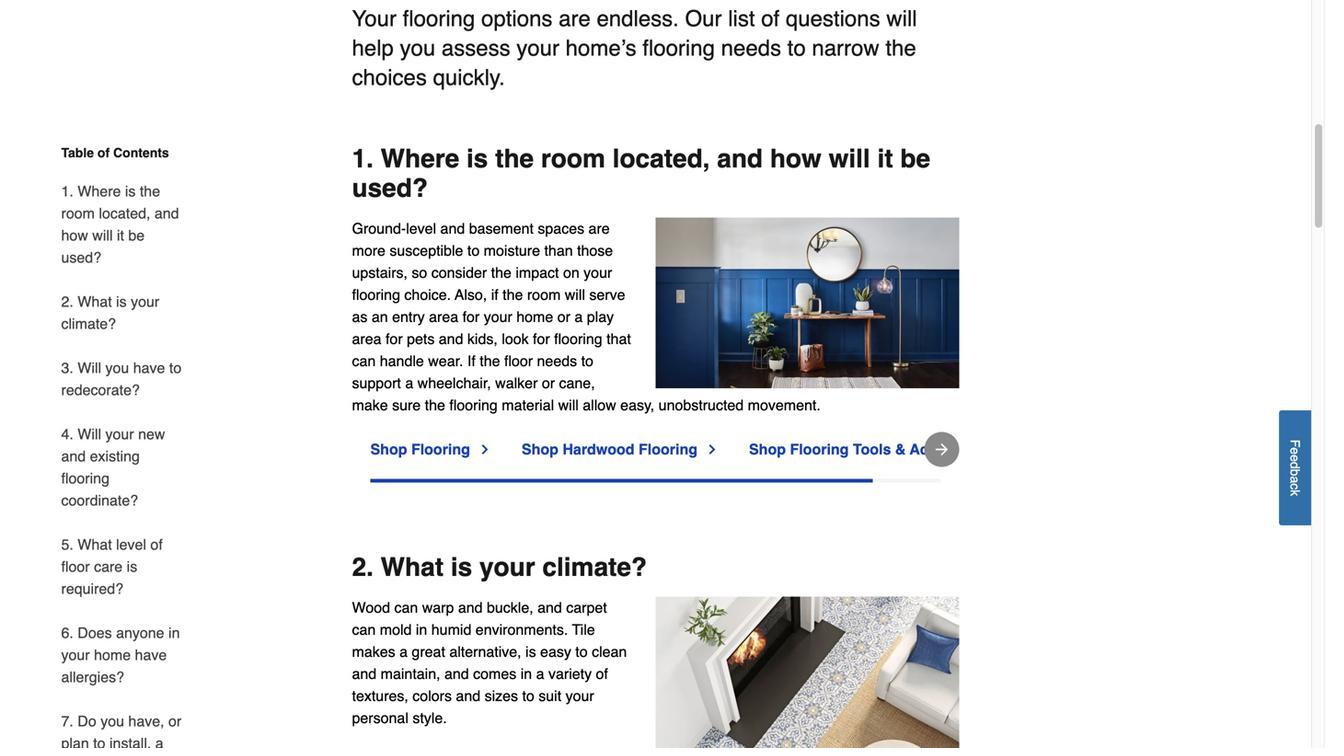 Task type: vqa. For each thing, say whether or not it's contained in the screenshot.
Customers
no



Task type: locate. For each thing, give the bounding box(es) containing it.
floor down 5.
[[61, 558, 90, 575]]

1 horizontal spatial area
[[429, 308, 459, 325]]

1 vertical spatial located,
[[99, 205, 150, 222]]

endless.
[[597, 6, 679, 31]]

0 vertical spatial how
[[770, 144, 822, 173]]

shop flooring
[[371, 441, 470, 458]]

moisture
[[484, 242, 540, 259]]

1 horizontal spatial level
[[406, 220, 436, 237]]

are up those
[[589, 220, 610, 237]]

0 vertical spatial level
[[406, 220, 436, 237]]

shop down material
[[522, 441, 559, 458]]

1 vertical spatial needs
[[537, 352, 577, 370]]

1 horizontal spatial used?
[[352, 173, 428, 203]]

is inside 5. what level of floor care is required?
[[127, 558, 137, 575]]

do
[[78, 713, 96, 730]]

flooring down play
[[554, 330, 603, 347]]

2 will from the top
[[78, 426, 101, 443]]

easy,
[[621, 397, 655, 414]]

0 horizontal spatial how
[[61, 227, 88, 244]]

flooring down our
[[643, 35, 715, 61]]

to up consider
[[468, 242, 480, 259]]

1. up ground-
[[352, 144, 374, 173]]

2 vertical spatial can
[[352, 621, 376, 638]]

1 vertical spatial where
[[78, 183, 121, 200]]

to down do
[[93, 735, 105, 748]]

a up maintain,
[[400, 643, 408, 660]]

of inside wood can warp and buckle, and carpet can mold in humid environments. tile makes a great alternative, is easy to clean and maintain, and comes in a variety of textures, colors and sizes to suit your personal style.
[[596, 665, 608, 683]]

1. where is the room located, and how will it be used? down table of contents on the top left
[[61, 183, 179, 266]]

0 vertical spatial 2. what is your climate?
[[61, 293, 159, 332]]

0 vertical spatial you
[[400, 35, 436, 61]]

0 vertical spatial or
[[558, 308, 571, 325]]

is right care
[[127, 558, 137, 575]]

0 horizontal spatial used?
[[61, 249, 101, 266]]

floor inside 5. what level of floor care is required?
[[61, 558, 90, 575]]

shop for shop hardwood flooring
[[522, 441, 559, 458]]

used? up ground-
[[352, 173, 428, 203]]

0 horizontal spatial 2. what is your climate?
[[61, 293, 159, 332]]

table of contents element
[[46, 144, 185, 748]]

1 vertical spatial floor
[[61, 558, 90, 575]]

or left cane,
[[542, 375, 555, 392]]

0 vertical spatial will
[[78, 360, 101, 377]]

2 horizontal spatial or
[[558, 308, 571, 325]]

0 vertical spatial room
[[541, 144, 606, 173]]

0 horizontal spatial level
[[116, 536, 146, 553]]

or left play
[[558, 308, 571, 325]]

your inside 4. will your new and existing flooring coordinate?
[[105, 426, 134, 443]]

0 vertical spatial home
[[517, 308, 554, 325]]

1 horizontal spatial located,
[[613, 144, 710, 173]]

1 horizontal spatial 2. what is your climate?
[[352, 553, 647, 582]]

upstairs,
[[352, 264, 408, 281]]

needs up cane,
[[537, 352, 577, 370]]

shop down movement.
[[749, 441, 786, 458]]

will inside 4. will your new and existing flooring coordinate?
[[78, 426, 101, 443]]

0 vertical spatial needs
[[721, 35, 782, 61]]

0 horizontal spatial area
[[352, 330, 382, 347]]

room up spaces
[[541, 144, 606, 173]]

those
[[577, 242, 613, 259]]

home up look
[[517, 308, 554, 325]]

2 vertical spatial room
[[527, 286, 561, 303]]

2 horizontal spatial flooring
[[790, 441, 849, 458]]

2 horizontal spatial for
[[533, 330, 550, 347]]

your down 6.
[[61, 647, 90, 664]]

1. down table
[[61, 183, 74, 200]]

0 horizontal spatial located,
[[99, 205, 150, 222]]

where
[[381, 144, 460, 173], [78, 183, 121, 200]]

f e e d b a c k button
[[1280, 410, 1312, 526]]

a up sure on the bottom of page
[[405, 375, 414, 392]]

you up choices at the left top
[[400, 35, 436, 61]]

it
[[878, 144, 894, 173], [117, 227, 124, 244]]

0 horizontal spatial where
[[78, 183, 121, 200]]

climate? up "carpet"
[[543, 553, 647, 582]]

what
[[78, 293, 112, 310], [78, 536, 112, 553], [381, 553, 444, 582]]

suit
[[539, 688, 562, 705]]

you up redecorate?
[[105, 360, 129, 377]]

flooring down wheelchair,
[[450, 397, 498, 414]]

0 horizontal spatial home
[[94, 647, 131, 664]]

1 horizontal spatial 2.
[[352, 553, 374, 582]]

a inside button
[[1288, 476, 1303, 483]]

questions
[[786, 6, 881, 31]]

flooring for shop flooring
[[411, 441, 470, 458]]

2 horizontal spatial shop
[[749, 441, 786, 458]]

is down 'contents' at the left top
[[125, 183, 136, 200]]

will right 3.
[[78, 360, 101, 377]]

is down the 1. where is the room located, and how will it be used? link
[[116, 293, 127, 310]]

kids,
[[468, 330, 498, 347]]

1 horizontal spatial climate?
[[543, 553, 647, 582]]

the inside the 1. where is the room located, and how will it be used? link
[[140, 183, 160, 200]]

2 vertical spatial or
[[168, 713, 182, 730]]

1 flooring from the left
[[411, 441, 470, 458]]

tools
[[853, 441, 892, 458]]

to inside your flooring options are endless. our list of questions will help you assess your home's flooring needs to narrow the choices quickly.
[[788, 35, 806, 61]]

to up cane,
[[581, 352, 594, 370]]

1 vertical spatial or
[[542, 375, 555, 392]]

1 will from the top
[[78, 360, 101, 377]]

0 vertical spatial floor
[[504, 352, 533, 370]]

3. will you have to redecorate?
[[61, 360, 182, 399]]

in
[[416, 621, 427, 638], [168, 625, 180, 642], [521, 665, 532, 683]]

shop down sure on the bottom of page
[[371, 441, 407, 458]]

1 vertical spatial 1.
[[61, 183, 74, 200]]

1 horizontal spatial how
[[770, 144, 822, 173]]

for down also,
[[463, 308, 480, 325]]

will
[[78, 360, 101, 377], [78, 426, 101, 443]]

carpet
[[566, 599, 607, 616]]

serve
[[590, 286, 626, 303]]

or
[[558, 308, 571, 325], [542, 375, 555, 392], [168, 713, 182, 730]]

e up d
[[1288, 448, 1303, 455]]

0 vertical spatial are
[[559, 6, 591, 31]]

2. what is your climate?
[[61, 293, 159, 332], [352, 553, 647, 582]]

flooring up assess
[[403, 6, 475, 31]]

0 vertical spatial climate?
[[61, 315, 116, 332]]

used? inside table of contents 'element'
[[61, 249, 101, 266]]

1 vertical spatial are
[[589, 220, 610, 237]]

wood can warp and buckle, and carpet can mold in humid environments. tile makes a great alternative, is easy to clean and maintain, and comes in a variety of textures, colors and sizes to suit your personal style.
[[352, 599, 627, 727]]

2 horizontal spatial in
[[521, 665, 532, 683]]

1 horizontal spatial home
[[517, 308, 554, 325]]

1 horizontal spatial needs
[[721, 35, 782, 61]]

shop for shop flooring
[[371, 441, 407, 458]]

alternative,
[[450, 643, 522, 660]]

cane,
[[559, 375, 595, 392]]

what up care
[[78, 536, 112, 553]]

b
[[1288, 469, 1303, 476]]

2.
[[61, 293, 74, 310], [352, 553, 374, 582]]

you inside 7. do you have, or plan to install,
[[101, 713, 124, 730]]

where inside table of contents 'element'
[[78, 183, 121, 200]]

6. does anyone in your home have allergies?
[[61, 625, 180, 686]]

3 flooring from the left
[[790, 441, 849, 458]]

is
[[467, 144, 488, 173], [125, 183, 136, 200], [116, 293, 127, 310], [451, 553, 472, 582], [127, 558, 137, 575], [526, 643, 536, 660]]

1 vertical spatial be
[[128, 227, 145, 244]]

and
[[717, 144, 763, 173], [155, 205, 179, 222], [441, 220, 465, 237], [439, 330, 464, 347], [61, 448, 86, 465], [458, 599, 483, 616], [538, 599, 562, 616], [352, 665, 377, 683], [445, 665, 469, 683], [456, 688, 481, 705]]

wood
[[352, 599, 390, 616]]

0 vertical spatial have
[[133, 360, 165, 377]]

your down if
[[484, 308, 513, 325]]

flooring left chevron right image
[[411, 441, 470, 458]]

1 vertical spatial it
[[117, 227, 124, 244]]

mold
[[380, 621, 412, 638]]

textures,
[[352, 688, 409, 705]]

0 horizontal spatial 2.
[[61, 293, 74, 310]]

0 vertical spatial can
[[352, 352, 376, 370]]

needs
[[721, 35, 782, 61], [537, 352, 577, 370]]

1 vertical spatial area
[[352, 330, 382, 347]]

chevron right image
[[705, 442, 720, 457]]

0 horizontal spatial climate?
[[61, 315, 116, 332]]

0 vertical spatial where
[[381, 144, 460, 173]]

0 horizontal spatial 1. where is the room located, and how will it be used?
[[61, 183, 179, 266]]

a
[[575, 308, 583, 325], [405, 375, 414, 392], [1288, 476, 1303, 483], [400, 643, 408, 660], [536, 665, 545, 683]]

if
[[491, 286, 499, 303]]

1 vertical spatial level
[[116, 536, 146, 553]]

1 e from the top
[[1288, 448, 1303, 455]]

2 shop from the left
[[522, 441, 559, 458]]

unobstructed
[[659, 397, 744, 414]]

scrollbar
[[371, 479, 873, 483]]

have
[[133, 360, 165, 377], [135, 647, 167, 664]]

1 vertical spatial room
[[61, 205, 95, 222]]

style.
[[413, 710, 447, 727]]

1. where is the room located, and how will it be used? up those
[[352, 144, 931, 203]]

area down as
[[352, 330, 382, 347]]

or inside 7. do you have, or plan to install,
[[168, 713, 182, 730]]

flooring left chevron right icon
[[639, 441, 698, 458]]

humid
[[432, 621, 472, 638]]

6. does anyone in your home have allergies? link
[[61, 611, 185, 700]]

1 vertical spatial how
[[61, 227, 88, 244]]

flooring
[[411, 441, 470, 458], [639, 441, 698, 458], [790, 441, 849, 458]]

level inside ground-level and basement spaces are more susceptible to moisture than those upstairs, so consider the impact on your flooring choice. also, if the room will serve as an entry area for your home or a play area for pets and kids, look for flooring that can handle wear. if the floor needs to support a wheelchair, walker or cane, make sure the flooring material will allow easy, unobstructed movement.
[[406, 220, 436, 237]]

1 horizontal spatial floor
[[504, 352, 533, 370]]

is inside the 1. where is the room located, and how will it be used? link
[[125, 183, 136, 200]]

e up b
[[1288, 455, 1303, 462]]

1 horizontal spatial 1.
[[352, 144, 374, 173]]

shop for shop flooring tools & accessories
[[749, 441, 786, 458]]

1 vertical spatial you
[[105, 360, 129, 377]]

your down the 1. where is the room located, and how will it be used? link
[[131, 293, 159, 310]]

0 horizontal spatial in
[[168, 625, 180, 642]]

of
[[762, 6, 780, 31], [98, 145, 110, 160], [150, 536, 163, 553], [596, 665, 608, 683]]

room down table
[[61, 205, 95, 222]]

your up existing
[[105, 426, 134, 443]]

environments.
[[476, 621, 568, 638]]

1 vertical spatial 2. what is your climate?
[[352, 553, 647, 582]]

1.
[[352, 144, 374, 173], [61, 183, 74, 200]]

are up home's at the left top of page
[[559, 6, 591, 31]]

your up buckle,
[[480, 553, 535, 582]]

2. up 3.
[[61, 293, 74, 310]]

your down options
[[517, 35, 560, 61]]

where up ground-
[[381, 144, 460, 173]]

for up handle
[[386, 330, 403, 347]]

a left play
[[575, 308, 583, 325]]

to down 2. what is your climate? link
[[169, 360, 182, 377]]

narrow
[[812, 35, 880, 61]]

can up support
[[352, 352, 376, 370]]

2. up wood on the left
[[352, 553, 374, 582]]

be
[[901, 144, 931, 173], [128, 227, 145, 244]]

you right do
[[101, 713, 124, 730]]

1 vertical spatial 2.
[[352, 553, 374, 582]]

your down those
[[584, 264, 613, 281]]

in right comes
[[521, 665, 532, 683]]

will right "4."
[[78, 426, 101, 443]]

table of contents
[[61, 145, 169, 160]]

e
[[1288, 448, 1303, 455], [1288, 455, 1303, 462]]

what for 2. what is your climate? link
[[78, 293, 112, 310]]

to
[[788, 35, 806, 61], [468, 242, 480, 259], [581, 352, 594, 370], [169, 360, 182, 377], [576, 643, 588, 660], [522, 688, 535, 705], [93, 735, 105, 748]]

a up the k
[[1288, 476, 1303, 483]]

room inside ground-level and basement spaces are more susceptible to moisture than those upstairs, so consider the impact on your flooring choice. also, if the room will serve as an entry area for your home or a play area for pets and kids, look for flooring that can handle wear. if the floor needs to support a wheelchair, walker or cane, make sure the flooring material will allow easy, unobstructed movement.
[[527, 286, 561, 303]]

where down table of contents on the top left
[[78, 183, 121, 200]]

contents
[[113, 145, 169, 160]]

room
[[541, 144, 606, 173], [61, 205, 95, 222], [527, 286, 561, 303]]

a up suit
[[536, 665, 545, 683]]

area down choice.
[[429, 308, 459, 325]]

flooring up the coordinate?
[[61, 470, 110, 487]]

1 vertical spatial climate?
[[543, 553, 647, 582]]

can down wood on the left
[[352, 621, 376, 638]]

for
[[463, 308, 480, 325], [386, 330, 403, 347], [533, 330, 550, 347]]

0 horizontal spatial be
[[128, 227, 145, 244]]

climate? up 3.
[[61, 315, 116, 332]]

your inside your flooring options are endless. our list of questions will help you assess your home's flooring needs to narrow the choices quickly.
[[517, 35, 560, 61]]

1 horizontal spatial 1. where is the room located, and how will it be used?
[[352, 144, 931, 203]]

0 vertical spatial 2.
[[61, 293, 74, 310]]

in right anyone
[[168, 625, 180, 642]]

how inside the 1. where is the room located, and how will it be used? link
[[61, 227, 88, 244]]

f
[[1288, 440, 1303, 448]]

area
[[429, 308, 459, 325], [352, 330, 382, 347]]

or right have,
[[168, 713, 182, 730]]

needs down the list
[[721, 35, 782, 61]]

1 horizontal spatial or
[[542, 375, 555, 392]]

of inside 5. what level of floor care is required?
[[150, 536, 163, 553]]

1 horizontal spatial be
[[901, 144, 931, 173]]

required?
[[61, 580, 123, 597]]

have up redecorate?
[[133, 360, 165, 377]]

floor
[[504, 352, 533, 370], [61, 558, 90, 575]]

is inside 2. what is your climate? link
[[116, 293, 127, 310]]

0 horizontal spatial or
[[168, 713, 182, 730]]

have down anyone
[[135, 647, 167, 664]]

flooring left tools
[[790, 441, 849, 458]]

floor up walker
[[504, 352, 533, 370]]

5. what level of floor care is required? link
[[61, 523, 185, 611]]

0 horizontal spatial flooring
[[411, 441, 470, 458]]

1 horizontal spatial for
[[463, 308, 480, 325]]

you inside your flooring options are endless. our list of questions will help you assess your home's flooring needs to narrow the choices quickly.
[[400, 35, 436, 61]]

list
[[728, 6, 755, 31]]

1 vertical spatial will
[[78, 426, 101, 443]]

home down 'does'
[[94, 647, 131, 664]]

of inside your flooring options are endless. our list of questions will help you assess your home's flooring needs to narrow the choices quickly.
[[762, 6, 780, 31]]

will inside 3. will you have to redecorate?
[[78, 360, 101, 377]]

2 vertical spatial you
[[101, 713, 124, 730]]

1 vertical spatial used?
[[61, 249, 101, 266]]

tile
[[572, 621, 595, 638]]

located,
[[613, 144, 710, 173], [99, 205, 150, 222]]

4.
[[61, 426, 74, 443]]

1. where is the room located, and how will it be used? inside table of contents 'element'
[[61, 183, 179, 266]]

you inside 3. will you have to redecorate?
[[105, 360, 129, 377]]

2. what is your climate? up 3. will you have to redecorate?
[[61, 293, 159, 332]]

4. will your new and existing flooring coordinate?
[[61, 426, 165, 509]]

0 horizontal spatial needs
[[537, 352, 577, 370]]

0 horizontal spatial floor
[[61, 558, 90, 575]]

2. what is your climate? up buckle,
[[352, 553, 647, 582]]

room down impact
[[527, 286, 561, 303]]

d
[[1288, 462, 1303, 469]]

1 horizontal spatial flooring
[[639, 441, 698, 458]]

level up care
[[116, 536, 146, 553]]

in up great
[[416, 621, 427, 638]]

level
[[406, 220, 436, 237], [116, 536, 146, 553]]

basement
[[469, 220, 534, 237]]

1 vertical spatial have
[[135, 647, 167, 664]]

1 horizontal spatial shop
[[522, 441, 559, 458]]

can up mold
[[394, 599, 418, 616]]

flooring for shop flooring tools & accessories
[[790, 441, 849, 458]]

your down variety
[[566, 688, 594, 705]]

0 vertical spatial it
[[878, 144, 894, 173]]

what inside 5. what level of floor care is required?
[[78, 536, 112, 553]]

existing
[[90, 448, 140, 465]]

does
[[78, 625, 112, 642]]

3 shop from the left
[[749, 441, 786, 458]]

0 horizontal spatial 1.
[[61, 183, 74, 200]]

is inside wood can warp and buckle, and carpet can mold in humid environments. tile makes a great alternative, is easy to clean and maintain, and comes in a variety of textures, colors and sizes to suit your personal style.
[[526, 643, 536, 660]]

choices
[[352, 65, 427, 90]]

to down questions
[[788, 35, 806, 61]]

0 horizontal spatial it
[[117, 227, 124, 244]]

allergies?
[[61, 669, 124, 686]]

be inside table of contents 'element'
[[128, 227, 145, 244]]

flooring inside 4. will your new and existing flooring coordinate?
[[61, 470, 110, 487]]

climate?
[[61, 315, 116, 332], [543, 553, 647, 582]]

for right look
[[533, 330, 550, 347]]

what up 3. will you have to redecorate?
[[78, 293, 112, 310]]

how
[[770, 144, 822, 173], [61, 227, 88, 244]]

used? up 2. what is your climate? link
[[61, 249, 101, 266]]

1 shop from the left
[[371, 441, 407, 458]]

hardwood
[[563, 441, 635, 458]]

level up "susceptible"
[[406, 220, 436, 237]]

than
[[545, 242, 573, 259]]

is down the environments.
[[526, 643, 536, 660]]

0 horizontal spatial shop
[[371, 441, 407, 458]]

1 vertical spatial home
[[94, 647, 131, 664]]

0 vertical spatial 1.
[[352, 144, 374, 173]]

1 horizontal spatial in
[[416, 621, 427, 638]]



Task type: describe. For each thing, give the bounding box(es) containing it.
0 vertical spatial be
[[901, 144, 931, 173]]

you for to
[[105, 360, 129, 377]]

can inside ground-level and basement spaces are more susceptible to moisture than those upstairs, so consider the impact on your flooring choice. also, if the room will serve as an entry area for your home or a play area for pets and kids, look for flooring that can handle wear. if the floor needs to support a wheelchair, walker or cane, make sure the flooring material will allow easy, unobstructed movement.
[[352, 352, 376, 370]]

home's
[[566, 35, 637, 61]]

1 horizontal spatial where
[[381, 144, 460, 173]]

susceptible
[[390, 242, 463, 259]]

coordinate?
[[61, 492, 138, 509]]

as
[[352, 308, 368, 325]]

variety
[[549, 665, 592, 683]]

flooring down upstairs, at the top left
[[352, 286, 400, 303]]

5.
[[61, 536, 74, 553]]

redecorate?
[[61, 382, 140, 399]]

sure
[[392, 397, 421, 414]]

walker
[[495, 375, 538, 392]]

2 flooring from the left
[[639, 441, 698, 458]]

an
[[372, 308, 388, 325]]

warp
[[422, 599, 454, 616]]

floor inside ground-level and basement spaces are more susceptible to moisture than those upstairs, so consider the impact on your flooring choice. also, if the room will serve as an entry area for your home or a play area for pets and kids, look for flooring that can handle wear. if the floor needs to support a wheelchair, walker or cane, make sure the flooring material will allow easy, unobstructed movement.
[[504, 352, 533, 370]]

plan
[[61, 735, 89, 748]]

0 horizontal spatial for
[[386, 330, 403, 347]]

material
[[502, 397, 554, 414]]

clean
[[592, 643, 627, 660]]

look
[[502, 330, 529, 347]]

will inside your flooring options are endless. our list of questions will help you assess your home's flooring needs to narrow the choices quickly.
[[887, 6, 918, 31]]

what for 5. what level of floor care is required? link
[[78, 536, 112, 553]]

0 vertical spatial area
[[429, 308, 459, 325]]

2. inside 2. what is your climate? link
[[61, 293, 74, 310]]

it inside table of contents 'element'
[[117, 227, 124, 244]]

maintain,
[[381, 665, 441, 683]]

your inside 6. does anyone in your home have allergies?
[[61, 647, 90, 664]]

shop flooring tools & accessories link
[[749, 439, 1019, 461]]

in inside 6. does anyone in your home have allergies?
[[168, 625, 180, 642]]

climate? inside 2. what is your climate? link
[[61, 315, 116, 332]]

movement.
[[748, 397, 821, 414]]

ground-level and basement spaces are more susceptible to moisture than those upstairs, so consider the impact on your flooring choice. also, if the room will serve as an entry area for your home or a play area for pets and kids, look for flooring that can handle wear. if the floor needs to support a wheelchair, walker or cane, make sure the flooring material will allow easy, unobstructed movement.
[[352, 220, 821, 414]]

our
[[685, 6, 722, 31]]

1. inside table of contents 'element'
[[61, 183, 74, 200]]

your
[[352, 6, 397, 31]]

choice.
[[405, 286, 451, 303]]

play
[[587, 308, 614, 325]]

options
[[482, 6, 553, 31]]

shop hardwood flooring
[[522, 441, 698, 458]]

personal
[[352, 710, 409, 727]]

shop flooring link
[[371, 439, 492, 461]]

buckle,
[[487, 599, 534, 616]]

what up warp
[[381, 553, 444, 582]]

3. will you have to redecorate? link
[[61, 346, 185, 412]]

make
[[352, 397, 388, 414]]

home inside 6. does anyone in your home have allergies?
[[94, 647, 131, 664]]

accessories
[[910, 441, 997, 458]]

needs inside your flooring options are endless. our list of questions will help you assess your home's flooring needs to narrow the choices quickly.
[[721, 35, 782, 61]]

so
[[412, 264, 427, 281]]

needs inside ground-level and basement spaces are more susceptible to moisture than those upstairs, so consider the impact on your flooring choice. also, if the room will serve as an entry area for your home or a play area for pets and kids, look for flooring that can handle wear. if the floor needs to support a wheelchair, walker or cane, make sure the flooring material will allow easy, unobstructed movement.
[[537, 352, 577, 370]]

entry
[[392, 308, 425, 325]]

help
[[352, 35, 394, 61]]

will inside table of contents 'element'
[[92, 227, 113, 244]]

that
[[607, 330, 631, 347]]

2. what is your climate? link
[[61, 280, 185, 346]]

support
[[352, 375, 401, 392]]

c
[[1288, 483, 1303, 490]]

6.
[[61, 625, 74, 642]]

7. do you have, or plan to install, 
[[61, 713, 182, 748]]

sizes
[[485, 688, 518, 705]]

care
[[94, 558, 123, 575]]

4. will your new and existing flooring coordinate? link
[[61, 412, 185, 523]]

home inside ground-level and basement spaces are more susceptible to moisture than those upstairs, so consider the impact on your flooring choice. also, if the room will serve as an entry area for your home or a play area for pets and kids, look for flooring that can handle wear. if the floor needs to support a wheelchair, walker or cane, make sure the flooring material will allow easy, unobstructed movement.
[[517, 308, 554, 325]]

shop flooring tools & accessories
[[749, 441, 997, 458]]

spaces
[[538, 220, 585, 237]]

new
[[138, 426, 165, 443]]

is up warp
[[451, 553, 472, 582]]

0 vertical spatial located,
[[613, 144, 710, 173]]

and inside 4. will your new and existing flooring coordinate?
[[61, 448, 86, 465]]

ground-
[[352, 220, 406, 237]]

3.
[[61, 360, 74, 377]]

to down tile
[[576, 643, 588, 660]]

shop hardwood flooring link
[[522, 439, 720, 461]]

0 vertical spatial used?
[[352, 173, 428, 203]]

to inside 3. will you have to redecorate?
[[169, 360, 182, 377]]

install,
[[110, 735, 151, 748]]

2 e from the top
[[1288, 455, 1303, 462]]

k
[[1288, 490, 1303, 496]]

your flooring options are endless. our list of questions will help you assess your home's flooring needs to narrow the choices quickly.
[[352, 6, 918, 90]]

is up basement
[[467, 144, 488, 173]]

wear.
[[428, 352, 464, 370]]

7. do you have, or plan to install, link
[[61, 700, 185, 748]]

are inside your flooring options are endless. our list of questions will help you assess your home's flooring needs to narrow the choices quickly.
[[559, 6, 591, 31]]

comes
[[473, 665, 517, 683]]

level inside 5. what level of floor care is required?
[[116, 536, 146, 553]]

5. what level of floor care is required?
[[61, 536, 163, 597]]

the inside your flooring options are endless. our list of questions will help you assess your home's flooring needs to narrow the choices quickly.
[[886, 35, 917, 61]]

an entryway that's painted white on top and bright blue on the bottom with dark wood floors. image
[[656, 218, 960, 389]]

will for 3.
[[78, 360, 101, 377]]

to inside 7. do you have, or plan to install,
[[93, 735, 105, 748]]

chevron right image
[[478, 442, 492, 457]]

2. what is your climate? inside table of contents 'element'
[[61, 293, 159, 332]]

will for 4.
[[78, 426, 101, 443]]

great
[[412, 643, 445, 660]]

you for or
[[101, 713, 124, 730]]

1 vertical spatial can
[[394, 599, 418, 616]]

anyone
[[116, 625, 164, 642]]

your inside wood can warp and buckle, and carpet can mold in humid environments. tile makes a great alternative, is easy to clean and maintain, and comes in a variety of textures, colors and sizes to suit your personal style.
[[566, 688, 594, 705]]

are inside ground-level and basement spaces are more susceptible to moisture than those upstairs, so consider the impact on your flooring choice. also, if the room will serve as an entry area for your home or a play area for pets and kids, look for flooring that can handle wear. if the floor needs to support a wheelchair, walker or cane, make sure the flooring material will allow easy, unobstructed movement.
[[589, 220, 610, 237]]

located, inside table of contents 'element'
[[99, 205, 150, 222]]

room inside table of contents 'element'
[[61, 205, 95, 222]]

also,
[[455, 286, 487, 303]]

f e e d b a c k
[[1288, 440, 1303, 496]]

&
[[896, 441, 906, 458]]

to left suit
[[522, 688, 535, 705]]

1 horizontal spatial it
[[878, 144, 894, 173]]

1. where is the room located, and how will it be used? link
[[61, 169, 185, 280]]

arrow right image
[[933, 440, 951, 459]]

allow
[[583, 397, 617, 414]]

have inside 6. does anyone in your home have allergies?
[[135, 647, 167, 664]]

if
[[468, 352, 476, 370]]

have inside 3. will you have to redecorate?
[[133, 360, 165, 377]]

colors
[[413, 688, 452, 705]]

an overhead shot of a living room with a fireplace, sisal rug and spanish tile in blue and beige. image
[[656, 597, 960, 748]]

impact
[[516, 264, 559, 281]]



